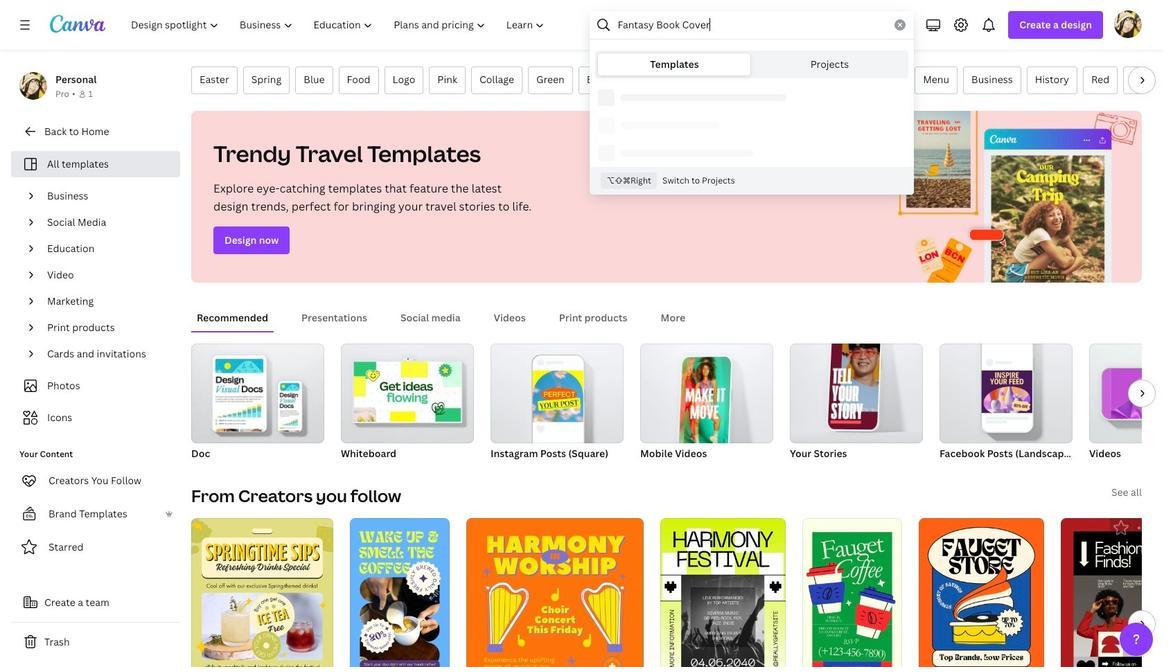 Task type: vqa. For each thing, say whether or not it's contained in the screenshot.
the Green and Red Flat Design Coffee Instagram Story "Image"
yes



Task type: locate. For each thing, give the bounding box(es) containing it.
stephanie aranda image
[[1114, 10, 1142, 38]]

doc image
[[191, 344, 324, 443], [191, 344, 324, 443]]

blue purple flat design coffee discount instagram story image
[[350, 518, 450, 667]]

instagram post (square) image
[[491, 344, 624, 443], [533, 371, 583, 422]]

facebook post (landscape) image
[[940, 344, 1073, 443], [982, 371, 1032, 413]]

video image
[[1089, 344, 1164, 443], [1111, 369, 1164, 419]]

light green yellow modern coffee shop promo instagram ad image
[[191, 518, 333, 667]]

Search search field
[[618, 12, 886, 38]]

mobile video image
[[640, 344, 773, 443], [679, 357, 732, 452]]

your story image
[[828, 335, 881, 430], [790, 344, 923, 443]]

None search field
[[590, 11, 914, 195]]

whiteboard image
[[341, 344, 474, 443], [354, 362, 461, 422]]



Task type: describe. For each thing, give the bounding box(es) containing it.
top level navigation element
[[122, 11, 557, 39]]

trendy travel templates image
[[884, 111, 1142, 283]]

orange and blue hand drawn music store flyer image
[[919, 518, 1044, 667]]

orange yellow hand drawn music festival instagram post image
[[466, 518, 644, 667]]

yellow and black modern festival flyer image
[[660, 518, 786, 667]]

red and black geometric fashion instagram story image
[[1061, 518, 1161, 667]]

green and red flat design coffee instagram story image
[[802, 518, 902, 667]]



